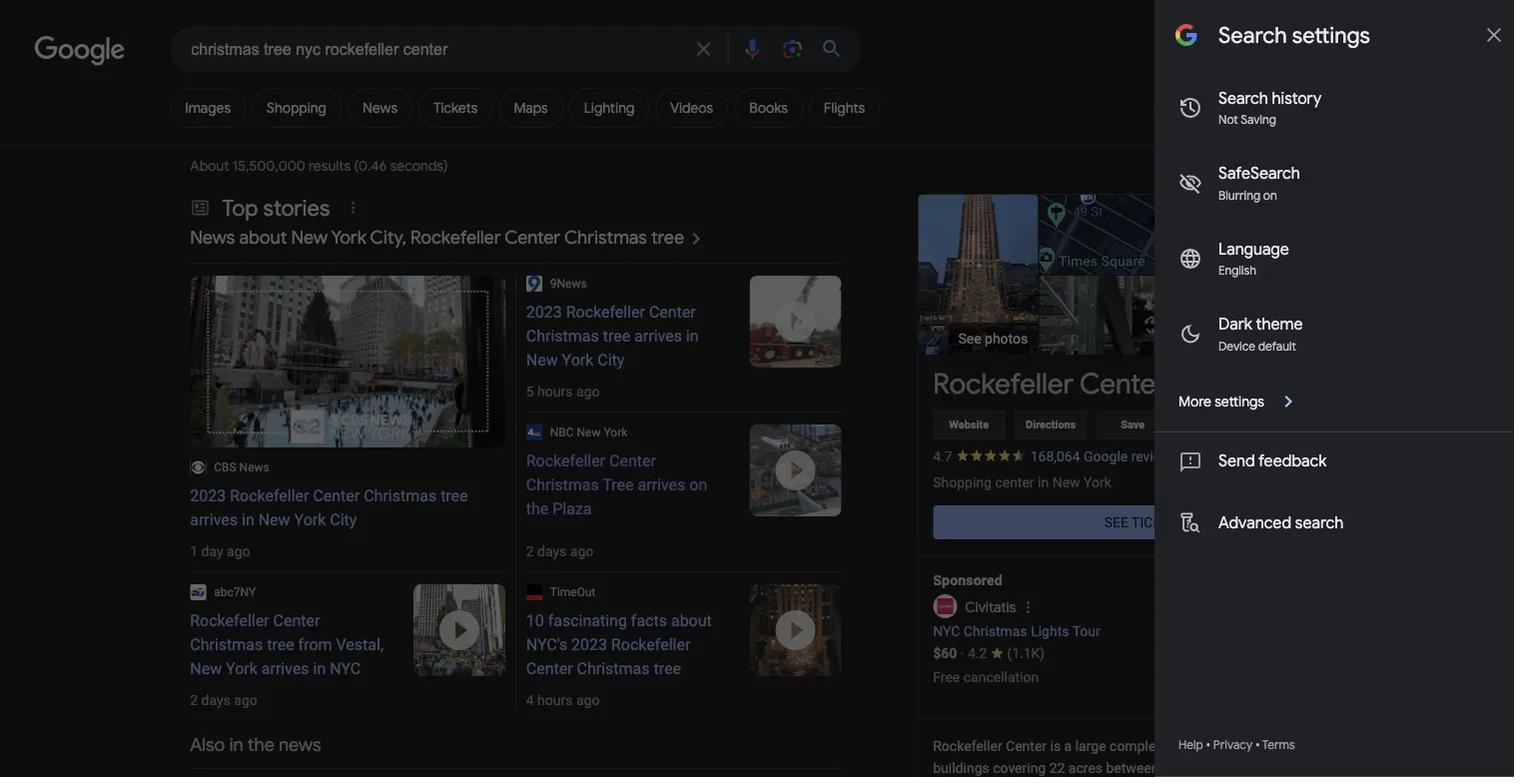 Task type: vqa. For each thing, say whether or not it's contained in the screenshot.
'TimeOut'
yes



Task type: locate. For each thing, give the bounding box(es) containing it.
0 horizontal spatial 2023 rockefeller center christmas tree arrives in new york city heading
[[190, 483, 505, 531]]

2
[[526, 543, 534, 559], [190, 692, 198, 708]]

add tickets element
[[433, 99, 478, 117]]

1 horizontal spatial 2 days ago
[[526, 543, 593, 559]]

1 horizontal spatial on
[[1263, 188, 1277, 203]]

news up (0.46
[[363, 99, 397, 117]]

rockefeller up buildings
[[933, 738, 1002, 754]]

cbs
[[214, 460, 236, 474]]

on
[[1263, 188, 1277, 203], [689, 475, 707, 494]]

• right of
[[1255, 737, 1260, 752]]

commercial
[[1269, 738, 1343, 754]]

0 vertical spatial city
[[598, 350, 625, 369]]

the
[[526, 499, 549, 518], [248, 733, 274, 756]]

saving
[[1241, 112, 1276, 127]]

0 vertical spatial news
[[363, 99, 397, 117]]

shopping center in new york see tickets
[[933, 474, 1186, 531]]

send feedback
[[1218, 450, 1327, 471]]

privacy link
[[1213, 737, 1253, 752]]

shopping up about 15,500,000 results (0.46 seconds)
[[267, 99, 327, 117]]

also in the news
[[190, 733, 321, 756]]

0 horizontal spatial about
[[239, 226, 287, 249]]

2023 rockefeller center christmas tree arrives in new york city down cbs news
[[190, 486, 468, 529]]

center
[[505, 226, 560, 249], [649, 302, 696, 321], [1080, 367, 1166, 402], [609, 451, 656, 470], [313, 486, 360, 505], [273, 611, 320, 630], [526, 659, 573, 678], [1006, 738, 1047, 754]]

christmas inside rockefeller center christmas tree from vestal, new york arrives in nyc
[[190, 635, 263, 654]]

1 horizontal spatial street
[[1292, 760, 1329, 776]]

search
[[1218, 21, 1287, 49], [1218, 88, 1268, 108]]

• right the help
[[1206, 737, 1211, 752]]

(1.1k)
[[1007, 645, 1045, 661]]

4.7
[[933, 448, 952, 464]]

rockefeller center is a large complex consisting of 19 commercial buildings covering 22 acres between 48th street and 51st street i
[[933, 738, 1343, 777]]

0 vertical spatial nyc
[[933, 623, 960, 639]]

see tickets button
[[933, 506, 1358, 540]]

2 days ago for york
[[190, 692, 257, 708]]

1 day ago
[[190, 543, 250, 559]]

0 vertical spatial 2 days ago
[[526, 543, 593, 559]]

0 vertical spatial search
[[1218, 21, 1287, 49]]

0 horizontal spatial 2023
[[190, 486, 226, 505]]

search settings
[[1218, 21, 1370, 49]]

rockefeller center christmas tree arrives on the plaza
[[526, 451, 707, 518]]

more settings link
[[1179, 390, 1490, 413]]

0 horizontal spatial city
[[330, 510, 357, 529]]

ago up also in the news
[[234, 692, 257, 708]]

see outside
[[1290, 330, 1363, 346]]

1 horizontal spatial 2023 rockefeller center christmas tree arrives in new york city
[[526, 302, 699, 369]]

news about new york city, rockefeller center christmas tree
[[190, 226, 684, 249]]

arrives inside rockefeller center christmas tree arrives on the plaza
[[638, 475, 685, 494]]

city for 1 day ago
[[330, 510, 357, 529]]

about down the top stories
[[239, 226, 287, 249]]

rockefeller inside rockefeller center is a large complex consisting of 19 commercial buildings covering 22 acres between 48th street and 51st street i
[[933, 738, 1002, 754]]

the inside rockefeller center christmas tree arrives on the plaza
[[526, 499, 549, 518]]

1 horizontal spatial shopping
[[933, 474, 992, 490]]

website button
[[933, 410, 1005, 439]]

ago right "day"
[[227, 543, 250, 559]]

ago
[[576, 383, 600, 399], [227, 543, 250, 559], [570, 543, 593, 559], [234, 692, 257, 708], [576, 692, 600, 708]]

language
[[1218, 239, 1289, 259]]

1 vertical spatial about
[[671, 611, 712, 630]]

see left photos
[[958, 330, 981, 346]]

rockefeller down abc7ny
[[190, 611, 269, 630]]

0 horizontal spatial nyc
[[330, 659, 361, 678]]

new down 168,064
[[1052, 474, 1080, 490]]

close image
[[1482, 23, 1506, 47]]

1 vertical spatial days
[[201, 692, 231, 708]]

2023 inside 10 fascinating facts about nyc's 2023 rockefeller center christmas tree
[[571, 635, 607, 654]]

2023 down cbs
[[190, 486, 226, 505]]

rockefeller down nbc
[[526, 451, 605, 470]]

1 horizontal spatial city
[[598, 350, 625, 369]]

1 horizontal spatial google image
[[1155, 3, 1218, 67]]

search for search history not saving
[[1218, 88, 1268, 108]]

search up not
[[1218, 88, 1268, 108]]

search by voice image
[[740, 37, 764, 61]]

news for news
[[363, 99, 397, 117]]

rockefeller down facts
[[611, 635, 690, 654]]

settings right more
[[1215, 393, 1264, 410]]

settings
[[1292, 21, 1370, 49], [1215, 393, 1264, 410]]

19
[[1250, 738, 1266, 754]]

1 vertical spatial news
[[190, 226, 235, 249]]

2 horizontal spatial see
[[1290, 330, 1313, 346]]

0 vertical spatial the
[[526, 499, 549, 518]]

2 hours from the top
[[537, 692, 573, 708]]

0 horizontal spatial the
[[248, 733, 274, 756]]

0 vertical spatial 2023
[[526, 302, 562, 321]]

directions
[[1026, 418, 1076, 431]]

1 vertical spatial search
[[1218, 88, 1268, 108]]

1 horizontal spatial news
[[239, 460, 269, 474]]

blurring
[[1218, 188, 1260, 203]]

safesearch
[[1218, 163, 1300, 184]]

0 horizontal spatial days
[[201, 692, 231, 708]]

1 horizontal spatial about
[[671, 611, 712, 630]]

1 vertical spatial 2023 rockefeller center christmas tree arrives in new york city
[[190, 486, 468, 529]]

1 horizontal spatial the
[[526, 499, 549, 518]]

center inside 10 fascinating facts about nyc's 2023 rockefeller center christmas tree
[[526, 659, 573, 678]]

1 horizontal spatial 2023
[[526, 302, 562, 321]]

ago right 4
[[576, 692, 600, 708]]

add lighting element
[[584, 99, 635, 117]]

rockefeller center christmas tree from vestal, new york arrives in nyc heading
[[190, 608, 393, 680]]

1 horizontal spatial 2023 rockefeller center christmas tree arrives in new york city heading
[[526, 300, 729, 371]]

2023 rockefeller center christmas tree arrives in new york city for 5 hours ago
[[526, 302, 699, 369]]

google image
[[1155, 3, 1218, 67], [34, 36, 126, 66]]

on down safesearch
[[1263, 188, 1277, 203]]

days up the also
[[201, 692, 231, 708]]

search
[[1295, 512, 1344, 533]]

news right cbs
[[239, 460, 269, 474]]

civitatis
[[965, 598, 1016, 616]]

1 search from the top
[[1218, 21, 1287, 49]]

2 days ago up the also
[[190, 692, 257, 708]]

fascinating
[[548, 611, 627, 630]]

1 • from the left
[[1206, 737, 1211, 752]]

1 vertical spatial 2023
[[190, 486, 226, 505]]

1 vertical spatial settings
[[1215, 393, 1264, 410]]

1 hours from the top
[[537, 383, 573, 399]]

see left tickets
[[1104, 514, 1128, 531]]

news for news about new york city, rockefeller center christmas tree
[[190, 226, 235, 249]]

theme
[[1256, 314, 1303, 335]]

on right tree
[[689, 475, 707, 494]]

22
[[1049, 760, 1065, 776]]

york inside the "shopping center in new york see tickets"
[[1084, 474, 1111, 490]]

0 vertical spatial hours
[[537, 383, 573, 399]]

shopping inside the "shopping center in new york see tickets"
[[933, 474, 992, 490]]

york inside rockefeller center christmas tree from vestal, new york arrives in nyc
[[226, 659, 258, 678]]

shopping inside shopping link
[[267, 99, 327, 117]]

add images element
[[185, 99, 231, 117]]

1 street from the left
[[1194, 760, 1231, 776]]

51st
[[1261, 760, 1288, 776]]

2 horizontal spatial 2023
[[571, 635, 607, 654]]

0 vertical spatial settings
[[1292, 21, 1370, 49]]

acres
[[1069, 760, 1103, 776]]

0 vertical spatial 2023 rockefeller center christmas tree arrives in new york city heading
[[526, 300, 729, 371]]

4
[[526, 692, 534, 708]]

new up the also
[[190, 659, 222, 678]]

nyc
[[933, 623, 960, 639], [330, 659, 361, 678]]

0 horizontal spatial 2
[[190, 692, 198, 708]]

timeout
[[550, 585, 596, 599]]

cbs news
[[214, 460, 269, 474]]

1 vertical spatial nyc
[[330, 659, 361, 678]]

day
[[201, 543, 223, 559]]

2023 down 9news
[[526, 302, 562, 321]]

nyc up $60
[[933, 623, 960, 639]]

1 vertical spatial 2 days ago
[[190, 692, 257, 708]]

search inside search history not saving
[[1218, 88, 1268, 108]]

maps link
[[499, 88, 563, 128]]

1 horizontal spatial •
[[1255, 737, 1260, 752]]

in inside rockefeller center christmas tree from vestal, new york arrives in nyc
[[313, 659, 326, 678]]

2023 rockefeller center christmas tree arrives in new york city
[[526, 302, 699, 369], [190, 486, 468, 529]]

0 horizontal spatial street
[[1194, 760, 1231, 776]]

2023 down 'fascinating'
[[571, 635, 607, 654]]

tree
[[651, 226, 684, 249], [603, 326, 630, 345], [441, 486, 468, 505], [267, 635, 294, 654], [654, 659, 681, 678]]

2 vertical spatial news
[[239, 460, 269, 474]]

None search field
[[0, 25, 861, 72]]

0 vertical spatial shopping
[[267, 99, 327, 117]]

search for search settings
[[1218, 21, 1287, 49]]

language english
[[1218, 239, 1289, 278]]

tour
[[1072, 623, 1100, 639]]

hours right 4
[[537, 692, 573, 708]]

0 horizontal spatial on
[[689, 475, 707, 494]]

english
[[1218, 263, 1256, 278]]

ago for nbc new york
[[570, 543, 593, 559]]

rockefeller inside 10 fascinating facts about nyc's 2023 rockefeller center christmas tree
[[611, 635, 690, 654]]

not
[[1218, 112, 1238, 127]]

2 days ago
[[526, 543, 593, 559], [190, 692, 257, 708]]

top
[[222, 194, 258, 222]]

city,
[[370, 226, 406, 249]]

help • privacy • terms
[[1179, 737, 1295, 752]]

hours
[[537, 383, 573, 399], [537, 692, 573, 708]]

top stories
[[222, 194, 330, 222]]

1 vertical spatial on
[[689, 475, 707, 494]]

2023 rockefeller center christmas tree arrives in new york city down 9news
[[526, 302, 699, 369]]

nyc inside rockefeller center christmas tree from vestal, new york arrives in nyc
[[330, 659, 361, 678]]

days up timeout
[[537, 543, 567, 559]]

rockefeller inside rockefeller center christmas tree arrives on the plaza
[[526, 451, 605, 470]]

1 vertical spatial 2023 rockefeller center christmas tree arrives in new york city heading
[[190, 483, 505, 531]]

flights
[[824, 99, 865, 117]]

see left the outside
[[1290, 330, 1313, 346]]

1 vertical spatial hours
[[537, 692, 573, 708]]

about
[[239, 226, 287, 249], [671, 611, 712, 630]]

about right facts
[[671, 611, 712, 630]]

2 days ago up timeout
[[526, 543, 593, 559]]

arrives
[[634, 326, 682, 345], [638, 475, 685, 494], [190, 510, 238, 529], [261, 659, 309, 678]]

2 vertical spatial 2023
[[571, 635, 607, 654]]

15,500,000
[[232, 157, 305, 175]]

1 horizontal spatial days
[[537, 543, 567, 559]]

0 horizontal spatial 2 days ago
[[190, 692, 257, 708]]

city
[[598, 350, 625, 369], [330, 510, 357, 529]]

•
[[1206, 737, 1211, 752], [1255, 737, 1260, 752]]

hours right 5
[[537, 383, 573, 399]]

0 vertical spatial 2023 rockefeller center christmas tree arrives in new york city
[[526, 302, 699, 369]]

0 horizontal spatial 2023 rockefeller center christmas tree arrives in new york city
[[190, 486, 468, 529]]

settings up history
[[1292, 21, 1370, 49]]

in
[[686, 326, 699, 345], [1038, 474, 1049, 490], [242, 510, 254, 529], [313, 659, 326, 678], [229, 733, 243, 756]]

see inside button
[[958, 330, 981, 346]]

1 vertical spatial city
[[330, 510, 357, 529]]

help link
[[1179, 737, 1203, 752]]

rockefeller center
[[933, 367, 1166, 402]]

ago up timeout
[[570, 543, 593, 559]]

0 horizontal spatial news
[[190, 226, 235, 249]]

shopping down 4.7
[[933, 474, 992, 490]]

see for see photos
[[958, 330, 981, 346]]

advanced search
[[1218, 512, 1344, 533]]

0 vertical spatial on
[[1263, 188, 1277, 203]]

0 vertical spatial 2
[[526, 543, 534, 559]]

0 horizontal spatial •
[[1206, 737, 1211, 752]]

1 vertical spatial the
[[248, 733, 274, 756]]

tree
[[603, 475, 634, 494]]

2 up 10 at left bottom
[[526, 543, 534, 559]]

history
[[1272, 88, 1322, 108]]

0 horizontal spatial shopping
[[267, 99, 327, 117]]

1 horizontal spatial settings
[[1292, 21, 1370, 49]]

street down consisting
[[1194, 760, 1231, 776]]

10 fascinating facts about nyc's 2023 rockefeller center christmas tree heading
[[526, 608, 729, 680]]

street down the commercial
[[1292, 760, 1329, 776]]

2 horizontal spatial news
[[363, 99, 397, 117]]

new inside the "shopping center in new york see tickets"
[[1052, 474, 1080, 490]]

1 horizontal spatial 2
[[526, 543, 534, 559]]

days for new
[[201, 692, 231, 708]]

2023 rockefeller center christmas tree arrives in new york city heading
[[526, 300, 729, 371], [190, 483, 505, 531]]

search up search history not saving
[[1218, 21, 1287, 49]]

the left plaza
[[526, 499, 549, 518]]

0 vertical spatial days
[[537, 543, 567, 559]]

see inside the "shopping center in new york see tickets"
[[1104, 514, 1128, 531]]

maps
[[514, 99, 548, 117]]

0 horizontal spatial see
[[958, 330, 981, 346]]

tree inside rockefeller center christmas tree from vestal, new york arrives in nyc
[[267, 635, 294, 654]]

lighting
[[584, 99, 635, 117]]

device
[[1218, 339, 1255, 354]]

from
[[298, 635, 332, 654]]

news
[[363, 99, 397, 117], [190, 226, 235, 249], [239, 460, 269, 474]]

0 horizontal spatial settings
[[1215, 393, 1264, 410]]

1 vertical spatial shopping
[[933, 474, 992, 490]]

images
[[185, 99, 231, 117]]

2 search from the top
[[1218, 88, 1268, 108]]

·
[[957, 645, 968, 661]]

news down top
[[190, 226, 235, 249]]

1 horizontal spatial see
[[1104, 514, 1128, 531]]

york
[[331, 226, 366, 249], [562, 350, 594, 369], [604, 425, 627, 439], [1084, 474, 1111, 490], [294, 510, 326, 529], [226, 659, 258, 678]]

rockefeller
[[410, 226, 501, 249], [566, 302, 645, 321], [933, 367, 1074, 402], [526, 451, 605, 470], [230, 486, 309, 505], [190, 611, 269, 630], [611, 635, 690, 654], [933, 738, 1002, 754]]

1 vertical spatial 2
[[190, 692, 198, 708]]

stories
[[263, 194, 330, 222]]

2 up the also
[[190, 692, 198, 708]]

nyc down vestal,
[[330, 659, 361, 678]]

0 vertical spatial about
[[239, 226, 287, 249]]

ago up nbc new york on the left of the page
[[576, 383, 600, 399]]

the left the news
[[248, 733, 274, 756]]



Task type: describe. For each thing, give the bounding box(es) containing it.
rockefeller right city,
[[410, 226, 501, 249]]

center inside rockefeller center christmas tree from vestal, new york arrives in nyc
[[273, 611, 320, 630]]

2023 rockefeller center christmas tree arrives in new york city heading for 1 day ago
[[190, 483, 505, 531]]

default
[[1258, 339, 1296, 354]]

2023 rockefeller center christmas tree arrives in new york city heading for 5 hours ago
[[526, 300, 729, 371]]

send feedback button
[[1155, 432, 1514, 492]]

see for see outside
[[1290, 330, 1313, 346]]

facts
[[631, 611, 667, 630]]

more settings
[[1179, 393, 1264, 410]]

books link
[[734, 88, 803, 128]]

on inside safesearch blurring on
[[1263, 188, 1277, 203]]

city for 5 hours ago
[[598, 350, 625, 369]]

reviews
[[1131, 448, 1178, 464]]

of
[[1234, 738, 1247, 754]]

send
[[1218, 450, 1255, 471]]

new down cbs news
[[258, 510, 290, 529]]

rockefeller down cbs news
[[230, 486, 309, 505]]

center
[[995, 474, 1034, 490]]

in inside the "shopping center in new york see tickets"
[[1038, 474, 1049, 490]]

new inside rockefeller center christmas tree from vestal, new york arrives in nyc
[[190, 659, 222, 678]]

search history not saving
[[1218, 88, 1322, 127]]

privacy
[[1213, 737, 1253, 752]]

168,064
[[1030, 448, 1080, 464]]

new right nbc
[[577, 425, 601, 439]]

free cancellation
[[933, 669, 1039, 685]]

see photos
[[958, 330, 1028, 346]]

settings for more settings
[[1215, 393, 1264, 410]]

shopping for shopping
[[267, 99, 327, 117]]

rockefeller center christmas tree from vestal, new york arrives in nyc
[[190, 611, 384, 678]]

nyc christmas lights tour
[[933, 623, 1100, 639]]

ago for cbs news
[[227, 543, 250, 559]]

days for the
[[537, 543, 567, 559]]

1
[[190, 543, 198, 559]]

1 horizontal spatial nyc
[[933, 623, 960, 639]]

vestal,
[[336, 635, 384, 654]]

nbc
[[550, 425, 574, 439]]

hours for center
[[537, 692, 573, 708]]

between
[[1106, 760, 1159, 776]]

shopping for shopping center in new york see tickets
[[933, 474, 992, 490]]

about
[[190, 157, 229, 175]]

advanced
[[1218, 512, 1291, 533]]

ago for abc7ny
[[234, 692, 257, 708]]

lighting link
[[569, 88, 650, 128]]

free
[[933, 669, 960, 685]]

new up 5
[[526, 350, 558, 369]]

2 for the
[[526, 543, 534, 559]]

complex
[[1110, 738, 1163, 754]]

rockefeller inside rockefeller center christmas tree from vestal, new york arrives in nyc
[[190, 611, 269, 630]]

center inside rockefeller center christmas tree arrives on the plaza
[[609, 451, 656, 470]]

safesearch blurring on
[[1218, 163, 1300, 203]]

5
[[526, 383, 534, 399]]

about 15,500,000 results (0.46 seconds)
[[190, 157, 451, 175]]

large
[[1075, 738, 1106, 754]]

terms link
[[1262, 737, 1295, 752]]

consisting
[[1166, 738, 1231, 754]]

videos
[[670, 99, 713, 117]]

dark
[[1218, 314, 1252, 335]]

cancellation
[[963, 669, 1039, 685]]

168,064 google reviews button
[[1030, 448, 1178, 464]]

news link
[[348, 88, 412, 128]]

4 hours ago
[[526, 692, 600, 708]]

seconds)
[[390, 157, 448, 175]]

covering
[[993, 760, 1046, 776]]

rockefeller center christmas tree arrives on the plaza heading
[[526, 448, 729, 520]]

2 • from the left
[[1255, 737, 1260, 752]]

rated 4.2 out of 5, image
[[991, 647, 1003, 661]]

help
[[1179, 737, 1203, 752]]

videos link
[[655, 88, 728, 128]]

terms
[[1262, 737, 1295, 752]]

10 fascinating facts about nyc's 2023 rockefeller center christmas tree
[[526, 611, 712, 678]]

map of rockefeller center image
[[1039, 195, 1373, 275]]

2 street from the left
[[1292, 760, 1329, 776]]

a
[[1064, 738, 1072, 754]]

christmas inside 10 fascinating facts about nyc's 2023 rockefeller center christmas tree
[[577, 659, 650, 678]]

news about new york city, rockefeller center christmas tree link
[[190, 226, 708, 251]]

google
[[1084, 448, 1128, 464]]

rated 4.7 out of 5, image
[[957, 450, 1025, 461]]

2023 rockefeller center christmas tree arrives in new york city for 1 day ago
[[190, 486, 468, 529]]

ago for timeout
[[576, 692, 600, 708]]

(0.46
[[354, 157, 387, 175]]

see outside link
[[1039, 276, 1373, 355]]

$60
[[933, 645, 957, 661]]

0 horizontal spatial google image
[[34, 36, 126, 66]]

tickets
[[433, 99, 478, 117]]

website
[[949, 418, 989, 431]]

rockefeller down photos
[[933, 367, 1074, 402]]

2 days ago for plaza
[[526, 543, 593, 559]]

center inside rockefeller center is a large complex consisting of 19 commercial buildings covering 22 acres between 48th street and 51st street i
[[1006, 738, 1047, 754]]

results
[[309, 157, 351, 175]]

2023 for hours
[[526, 302, 562, 321]]

photos
[[985, 330, 1028, 346]]

arrives inside rockefeller center christmas tree from vestal, new york arrives in nyc
[[261, 659, 309, 678]]

4.2
[[968, 645, 987, 661]]

see photos button
[[918, 195, 1038, 355]]

lights
[[1031, 623, 1069, 639]]

more
[[1179, 393, 1211, 410]]

sponsored
[[933, 572, 1003, 588]]

outside
[[1316, 330, 1363, 346]]

hours for new
[[537, 383, 573, 399]]

news
[[279, 733, 321, 756]]

nbc new york
[[550, 425, 627, 439]]

dark theme device default
[[1218, 314, 1303, 354]]

2 for new
[[190, 692, 198, 708]]

plaza
[[553, 499, 592, 518]]

about inside 10 fascinating facts about nyc's 2023 rockefeller center christmas tree
[[671, 611, 712, 630]]

christmas inside rockefeller center christmas tree arrives on the plaza
[[526, 475, 599, 494]]

rockefeller down 9news
[[566, 302, 645, 321]]

2023 for day
[[190, 486, 226, 505]]

buildings
[[933, 760, 989, 776]]

5 hours ago
[[526, 383, 600, 399]]

tree inside 10 fascinating facts about nyc's 2023 rockefeller center christmas tree
[[654, 659, 681, 678]]

search by image image
[[780, 37, 804, 61]]

books
[[749, 99, 788, 117]]

new down the stories
[[291, 226, 328, 249]]

on inside rockefeller center christmas tree arrives on the plaza
[[689, 475, 707, 494]]

settings for search settings
[[1292, 21, 1370, 49]]

ago for 9news
[[576, 383, 600, 399]]

abc7ny
[[214, 585, 256, 599]]



